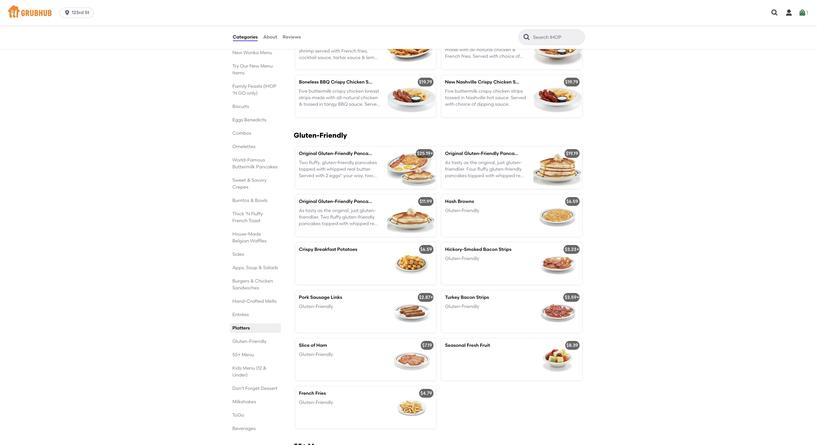 Task type: describe. For each thing, give the bounding box(es) containing it.
svg image inside 1 button
[[799, 9, 807, 17]]

french fries image
[[387, 386, 436, 429]]

reviews button
[[282, 25, 301, 49]]

original gluten-friendly pancake combo image
[[387, 146, 436, 189]]

try
[[232, 63, 239, 69]]

$11.99
[[420, 199, 432, 204]]

pancakes for as tasty as the original, just gluten- friendlier. two fluffy gluten-friendly pancakes topped with whipped real butter.
[[354, 199, 376, 204]]

crispy shrimp & fries platter image
[[387, 0, 436, 21]]

crafted
[[247, 299, 264, 304]]

hash
[[445, 199, 457, 204]]

in inside five buttermilk crispy chicken strips tossed in nashville hot sauce. served with choice of dipping sauce.
[[461, 95, 465, 101]]

crispy up five buttermilk crispy chicken strips made with all-natural chicken & french fries. served with choice of sauce.
[[469, 31, 484, 37]]

tasty for four
[[452, 160, 463, 165]]

pancake
[[354, 151, 374, 156]]

$19.19
[[566, 151, 578, 156]]

friendly down french fries
[[316, 400, 333, 405]]

french inside the 'five buttermilk crispy chicken breast strips made with all-natural chicken & tossed in tangy bbq sauce. served with french fries & choice of sauce.'
[[309, 108, 325, 114]]

55+
[[232, 352, 241, 358]]

burgers
[[232, 278, 249, 284]]

friendlier. for two
[[299, 214, 319, 220]]

crispy breakfast potatoes image
[[387, 242, 436, 285]]

stack) for original gluten-friendly pancakes - (short stack)
[[395, 199, 409, 204]]

family feasts (ihop 'n go only)
[[232, 84, 276, 96]]

just for as tasty as the original, just gluten- friendlier. four fluffy gluten-friendly pancakes topped with whipped real butter.
[[497, 160, 505, 165]]

fresh
[[467, 342, 479, 348]]

pork sausage links
[[299, 294, 342, 300]]

world-famous buttermilk pancakes
[[232, 157, 278, 170]]

boneless
[[299, 79, 319, 85]]

tossed inside five buttermilk crispy chicken strips tossed in nashville hot sauce. served with choice of dipping sauce.
[[445, 95, 460, 101]]

(ihop
[[263, 84, 276, 89]]

hash browns
[[445, 199, 474, 204]]

served
[[315, 48, 330, 54]]

feasts
[[248, 84, 262, 89]]

way,
[[354, 173, 364, 179]]

burritos
[[232, 198, 249, 203]]

123rd st button
[[60, 8, 96, 18]]

as for as tasty as the original, just gluten- friendlier. two fluffy gluten-friendly pancakes topped with whipped real butter.
[[299, 208, 304, 213]]

hot
[[487, 95, 494, 101]]

original gluten-friendly pancakes - (full stack)
[[445, 151, 551, 156]]

$3.59
[[565, 294, 577, 300]]

whipped inside two fluffy, gluten-friendly pancakes topped with whipped real butter. served with 2 eggs* your way, two bacon strips or pork sausage links, and our golden hash browns.
[[327, 166, 346, 172]]

0 horizontal spatial bbq
[[320, 79, 330, 85]]

menu inside try our new menu items
[[260, 63, 273, 69]]

four
[[467, 166, 476, 172]]

with inside five buttermilk crispy chicken strips tossed in nashville hot sauce. served with choice of dipping sauce.
[[445, 102, 454, 107]]

'n inside 'thick 'n fluffy french toast'
[[245, 211, 250, 217]]

seasonal fresh fruit image
[[533, 338, 582, 381]]

new wonka menu
[[232, 50, 272, 55]]

dipping
[[477, 102, 494, 107]]

nashville inside five buttermilk crispy chicken strips tossed in nashville hot sauce. served with choice of dipping sauce.
[[466, 95, 486, 101]]

potatoes
[[337, 246, 357, 252]]

new for new nashville crispy chicken strips & fries
[[445, 79, 455, 85]]

waffles
[[250, 238, 267, 244]]

shrimp
[[299, 48, 314, 54]]

original gluten-friendly pancakes - (full stack) image
[[533, 146, 582, 189]]

famous
[[247, 157, 265, 163]]

all- inside the 'five buttermilk crispy chicken breast strips made with all-natural chicken & tossed in tangy bbq sauce. served with french fries & choice of sauce.'
[[337, 95, 344, 101]]

browns
[[458, 199, 474, 204]]

chicken down sauce
[[346, 79, 365, 85]]

pancakes inside world-famous buttermilk pancakes
[[256, 164, 278, 170]]

pancakes for as tasty as the original, just gluten- friendlier. four fluffy gluten-friendly pancakes topped with whipped real butter.
[[500, 151, 522, 156]]

1 horizontal spatial buttermilk
[[445, 31, 468, 37]]

2 crispy battered fish & 5 crispy shrimp served with french fries, cocktail sauce, tartar sauce & lemon wedge.
[[299, 42, 380, 67]]

omelettes
[[232, 144, 256, 149]]

& left new nashville crispy chicken strips & fries image
[[527, 79, 530, 85]]

as tasty as the original, just gluten- friendlier. four fluffy gluten-friendly pancakes topped with whipped real butter.
[[445, 160, 525, 185]]

tangy
[[324, 102, 337, 107]]

friendly down turkey bacon strips
[[462, 304, 479, 309]]

crispy up the 'five buttermilk crispy chicken breast strips made with all-natural chicken & tossed in tangy bbq sauce. served with french fries & choice of sauce.'
[[331, 79, 345, 85]]

chicken up five buttermilk crispy chicken strips made with all-natural chicken & french fries. served with choice of sauce.
[[485, 31, 503, 37]]

combos
[[232, 131, 251, 136]]

friendly down pork sausage links
[[316, 304, 333, 309]]

& down fries,
[[362, 55, 365, 60]]

$4.79
[[421, 390, 432, 396]]

of inside five buttermilk crispy chicken strips made with all-natural chicken & french fries. served with choice of sauce.
[[516, 54, 520, 59]]

made inside five buttermilk crispy chicken strips made with all-natural chicken & french fries. served with choice of sauce.
[[445, 47, 458, 53]]

items
[[232, 70, 245, 76]]

butter. inside two fluffy, gluten-friendly pancakes topped with whipped real butter. served with 2 eggs* your way, two bacon strips or pork sausage links, and our golden hash browns.
[[357, 166, 371, 172]]

two
[[365, 173, 373, 179]]

(short
[[380, 199, 394, 204]]

sweet & savory crepes
[[232, 177, 267, 190]]

made
[[248, 231, 261, 237]]

hash browns image
[[533, 194, 582, 237]]

friendly down browns
[[462, 208, 479, 213]]

chicken for new nashville crispy chicken strips & fries
[[493, 88, 510, 94]]

smoked
[[464, 246, 482, 252]]

two fluffy, gluten-friendly pancakes topped with whipped real butter. served with 2 eggs* your way, two bacon strips or pork sausage links, and our golden hash browns.
[[299, 160, 377, 192]]

original, for four
[[478, 160, 496, 165]]

go
[[238, 90, 246, 96]]

browns.
[[346, 186, 363, 192]]

& down lemon
[[380, 79, 383, 85]]

whipped for original gluten-friendly pancakes - (short stack)
[[350, 221, 369, 227]]

$19.79 for boneless bbq crispy chicken strips & fries
[[419, 79, 432, 85]]

& inside five buttermilk crispy chicken strips made with all-natural chicken & french fries. served with choice of sauce.
[[512, 47, 516, 53]]

two inside two fluffy, gluten-friendly pancakes topped with whipped real butter. served with 2 eggs* your way, two bacon strips or pork sausage links, and our golden hash browns.
[[299, 160, 308, 165]]

french inside "2 crispy battered fish & 5 crispy shrimp served with french fries, cocktail sauce, tartar sauce & lemon wedge."
[[341, 48, 357, 54]]

0 vertical spatial nashville
[[456, 79, 477, 85]]

pork
[[299, 294, 309, 300]]

and
[[299, 186, 308, 192]]

categories
[[233, 34, 258, 40]]

bacon
[[299, 180, 313, 185]]

eggs*
[[329, 173, 342, 179]]

battered
[[317, 42, 336, 47]]

butter. for original gluten-friendly pancakes - (full stack)
[[445, 180, 460, 185]]

butter. for original gluten-friendly pancakes - (short stack)
[[299, 228, 314, 233]]

real for original gluten-friendly pancakes - (short stack)
[[370, 221, 378, 227]]

fries,
[[358, 48, 368, 54]]

kids menu (12 & under)
[[232, 365, 267, 378]]

boneless bbq crispy chicken strips & fries image
[[387, 75, 436, 117]]

& left 5
[[346, 42, 350, 47]]

hash
[[334, 186, 345, 192]]

of inside the 'five buttermilk crispy chicken breast strips made with all-natural chicken & tossed in tangy bbq sauce. served with french fries & choice of sauce.'
[[357, 108, 361, 114]]

original for original gluten-friendly pancakes - (short stack)
[[299, 199, 317, 204]]

buttermilk for made
[[309, 88, 331, 94]]

tossed inside the 'five buttermilk crispy chicken breast strips made with all-natural chicken & tossed in tangy bbq sauce. served with french fries & choice of sauce.'
[[304, 102, 318, 107]]

served inside five buttermilk crispy chicken strips tossed in nashville hot sauce. served with choice of dipping sauce.
[[511, 95, 526, 101]]

friendly up 55+ menu
[[249, 339, 267, 344]]

as for four
[[464, 160, 469, 165]]

house-
[[232, 231, 248, 237]]

as for as tasty as the original, just gluten- friendlier. four fluffy gluten-friendly pancakes topped with whipped real butter.
[[445, 160, 451, 165]]

friendly left pancake
[[335, 151, 353, 156]]

eggs benedicts
[[232, 117, 266, 123]]

soup
[[246, 265, 258, 270]]

platters
[[232, 325, 250, 331]]

beverages
[[232, 426, 256, 431]]

Search IHOP search field
[[533, 34, 583, 40]]

biscuits
[[232, 104, 249, 109]]

strips inside five buttermilk crispy chicken strips made with all-natural chicken & french fries. served with choice of sauce.
[[511, 40, 523, 46]]

new nashville crispy chicken strips & fries image
[[533, 75, 582, 117]]

lemon
[[366, 55, 380, 60]]

sauce. inside five buttermilk crispy chicken strips made with all-natural chicken & french fries. served with choice of sauce.
[[445, 60, 460, 66]]

sausage
[[310, 294, 330, 300]]

original gluten-friendly pancake combo
[[299, 151, 391, 156]]

our
[[240, 63, 248, 69]]

crispy breakfast potatoes
[[299, 246, 357, 252]]

made inside the 'five buttermilk crispy chicken breast strips made with all-natural chicken & tossed in tangy bbq sauce. served with french fries & choice of sauce.'
[[312, 95, 325, 101]]

crispy left breakfast
[[299, 246, 313, 252]]

crispy up five buttermilk crispy chicken strips tossed in nashville hot sauce. served with choice of dipping sauce.
[[478, 79, 492, 85]]

ham
[[316, 342, 327, 348]]

dessert
[[261, 386, 277, 391]]

sausage
[[344, 180, 363, 185]]

main navigation navigation
[[0, 0, 817, 25]]

original gluten-friendly pancakes - (short stack)
[[299, 199, 409, 204]]

& left the bowls
[[250, 198, 254, 203]]

friendly down smoked
[[462, 256, 479, 261]]

about
[[263, 34, 277, 40]]

gluten-friendly for pork sausage links
[[299, 304, 333, 309]]

& down boneless
[[299, 102, 302, 107]]

menu inside kids menu (12 & under)
[[243, 365, 255, 371]]

- for (full
[[523, 151, 525, 156]]

the for four
[[470, 160, 477, 165]]

$6.59 for hash browns image
[[567, 199, 578, 204]]

wedge.
[[299, 62, 315, 67]]

friendly inside two fluffy, gluten-friendly pancakes topped with whipped real butter. served with 2 eggs* your way, two bacon strips or pork sausage links, and our golden hash browns.
[[338, 160, 354, 165]]

original, for two
[[332, 208, 350, 213]]

turkey
[[445, 294, 460, 300]]

search icon image
[[523, 33, 531, 41]]

$8.39
[[567, 342, 578, 348]]

the for two
[[324, 208, 331, 213]]

1 button
[[799, 7, 808, 19]]

five for five buttermilk crispy chicken strips tossed in nashville hot sauce. served with choice of dipping sauce.
[[445, 88, 454, 94]]

fluffy for two
[[330, 214, 341, 220]]

$7.19
[[422, 342, 432, 348]]

categories button
[[232, 25, 258, 49]]

choice inside the 'five buttermilk crispy chicken breast strips made with all-natural chicken & tossed in tangy bbq sauce. served with french fries & choice of sauce.'
[[341, 108, 355, 114]]

fruit
[[480, 342, 490, 348]]

five buttermilk crispy chicken strips made with all-natural chicken & french fries. served with choice of sauce.
[[445, 40, 523, 66]]

hand-
[[232, 299, 247, 304]]

friendly for original gluten-friendly pancakes - (full stack)
[[505, 166, 522, 172]]



Task type: locate. For each thing, give the bounding box(es) containing it.
gluten-friendly down hickory-
[[445, 256, 479, 261]]

milkshakes
[[232, 399, 256, 405]]

$25.19
[[417, 151, 430, 156]]

1 vertical spatial bacon
[[461, 294, 475, 300]]

the inside the as tasty as the original, just gluten- friendlier. four fluffy gluten-friendly pancakes topped with whipped real butter.
[[470, 160, 477, 165]]

1 horizontal spatial tossed
[[445, 95, 460, 101]]

strips down boneless
[[299, 95, 311, 101]]

whipped inside the as tasty as the original, just gluten- friendlier. four fluffy gluten-friendly pancakes topped with whipped real butter.
[[496, 173, 515, 179]]

with inside the as tasty as the original, just gluten- friendlier. four fluffy gluten-friendly pancakes topped with whipped real butter.
[[485, 173, 495, 179]]

just inside as tasty as the original, just gluten- friendlier. two fluffy gluten-friendly pancakes topped with whipped real butter.
[[351, 208, 359, 213]]

pancakes for original gluten-friendly pancakes - (short stack)
[[299, 221, 321, 227]]

bbq right 'tangy'
[[338, 102, 348, 107]]

1 vertical spatial original,
[[332, 208, 350, 213]]

1 horizontal spatial pancakes
[[354, 199, 376, 204]]

original down the our
[[299, 199, 317, 204]]

& down buttermilk crispy chicken strips & fries
[[512, 47, 516, 53]]

bacon right smoked
[[483, 246, 498, 252]]

& right fries
[[336, 108, 339, 114]]

sauce,
[[318, 55, 332, 60]]

boneless bbq crispy chicken strips & fries
[[299, 79, 395, 85]]

0 vertical spatial whipped
[[327, 166, 346, 172]]

svg image
[[771, 9, 779, 17], [785, 9, 793, 17], [799, 9, 807, 17], [64, 9, 71, 16]]

0 horizontal spatial natural
[[344, 95, 360, 101]]

topped inside the as tasty as the original, just gluten- friendlier. four fluffy gluten-friendly pancakes topped with whipped real butter.
[[468, 173, 484, 179]]

1 horizontal spatial 2
[[326, 173, 328, 179]]

whipped inside as tasty as the original, just gluten- friendlier. two fluffy gluten-friendly pancakes topped with whipped real butter.
[[350, 221, 369, 227]]

0 horizontal spatial tasty
[[306, 208, 316, 213]]

-
[[523, 151, 525, 156], [377, 199, 379, 204]]

the up the four
[[470, 160, 477, 165]]

0 vertical spatial real
[[347, 166, 356, 172]]

topped inside as tasty as the original, just gluten- friendlier. two fluffy gluten-friendly pancakes topped with whipped real butter.
[[322, 221, 338, 227]]

0 horizontal spatial as
[[299, 208, 304, 213]]

2 inside two fluffy, gluten-friendly pancakes topped with whipped real butter. served with 2 eggs* your way, two bacon strips or pork sausage links, and our golden hash browns.
[[326, 173, 328, 179]]

fluffy down original gluten-friendly pancakes - (short stack)
[[330, 214, 341, 220]]

pancakes down famous
[[256, 164, 278, 170]]

0 vertical spatial pancakes
[[500, 151, 522, 156]]

two left fluffy,
[[299, 160, 308, 165]]

original up fluffy,
[[299, 151, 317, 156]]

real for original gluten-friendly pancakes - (full stack)
[[516, 173, 525, 179]]

five
[[445, 40, 454, 46], [299, 88, 308, 94], [445, 88, 454, 94]]

chicken for boneless bbq crispy chicken strips & fries
[[347, 88, 364, 94]]

choice inside five buttermilk crispy chicken strips made with all-natural chicken & french fries. served with choice of sauce.
[[500, 54, 515, 59]]

butter. inside as tasty as the original, just gluten- friendlier. two fluffy gluten-friendly pancakes topped with whipped real butter.
[[299, 228, 314, 233]]

fisherman's platter image
[[387, 27, 436, 69]]

gluten-friendly down french fries
[[299, 400, 333, 405]]

buttermilk crispy chicken strips & fries
[[445, 31, 533, 37]]

pancakes inside as tasty as the original, just gluten- friendlier. two fluffy gluten-friendly pancakes topped with whipped real butter.
[[299, 221, 321, 227]]

crispy
[[469, 31, 484, 37], [331, 79, 345, 85], [478, 79, 492, 85], [299, 246, 313, 252]]

(12
[[256, 365, 262, 371]]

1 horizontal spatial original,
[[478, 160, 496, 165]]

0 horizontal spatial buttermilk
[[232, 164, 255, 170]]

as down golden
[[318, 208, 323, 213]]

five for five buttermilk crispy chicken breast strips made with all-natural chicken & tossed in tangy bbq sauce. served with french fries & choice of sauce.
[[299, 88, 308, 94]]

only)
[[247, 90, 258, 96]]

crispy up shrimp
[[303, 42, 316, 47]]

1 vertical spatial friendly
[[505, 166, 522, 172]]

as inside as tasty as the original, just gluten- friendlier. two fluffy gluten-friendly pancakes topped with whipped real butter.
[[318, 208, 323, 213]]

1 vertical spatial all-
[[337, 95, 344, 101]]

0 vertical spatial the
[[470, 160, 477, 165]]

stack) right (short
[[395, 199, 409, 204]]

1 horizontal spatial real
[[370, 221, 378, 227]]

friendly down the ham
[[316, 352, 333, 357]]

breast
[[365, 88, 379, 94]]

friendly inside as tasty as the original, just gluten- friendlier. two fluffy gluten-friendly pancakes topped with whipped real butter.
[[358, 214, 375, 220]]

1 vertical spatial two
[[320, 214, 329, 220]]

as tasty as the original, just gluten- friendlier. two fluffy gluten-friendly pancakes topped with whipped real butter.
[[299, 208, 378, 233]]

0 horizontal spatial original,
[[332, 208, 350, 213]]

original
[[299, 151, 317, 156], [445, 151, 463, 156], [299, 199, 317, 204]]

original, down original gluten-friendly pancakes - (full stack)
[[478, 160, 496, 165]]

bacon right turkey
[[461, 294, 475, 300]]

friendly inside the as tasty as the original, just gluten- friendlier. four fluffy gluten-friendly pancakes topped with whipped real butter.
[[505, 166, 522, 172]]

- left (full
[[523, 151, 525, 156]]

original, inside the as tasty as the original, just gluten- friendlier. four fluffy gluten-friendly pancakes topped with whipped real butter.
[[478, 160, 496, 165]]

crispy down buttermilk crispy chicken strips & fries
[[479, 40, 492, 46]]

served down breast
[[365, 102, 380, 107]]

gluten-friendly down fries
[[294, 131, 347, 139]]

5
[[351, 42, 353, 47]]

new inside try our new menu items
[[249, 63, 259, 69]]

chicken inside burgers & chicken sandwiches
[[255, 278, 273, 284]]

slice of ham image
[[387, 338, 436, 381]]

$6.59
[[567, 199, 578, 204], [420, 246, 432, 252]]

1 vertical spatial bbq
[[338, 102, 348, 107]]

hickory-
[[445, 246, 464, 252]]

butter. up 'hash' at top right
[[445, 180, 460, 185]]

0 horizontal spatial fluffy
[[330, 214, 341, 220]]

real
[[347, 166, 356, 172], [516, 173, 525, 179], [370, 221, 378, 227]]

2 vertical spatial pancakes
[[354, 199, 376, 204]]

french inside 'thick 'n fluffy french toast'
[[232, 218, 248, 223]]

1 horizontal spatial made
[[445, 47, 458, 53]]

0 vertical spatial new
[[232, 50, 242, 55]]

apps, soup & salads
[[232, 265, 278, 270]]

strips inside five buttermilk crispy chicken strips tossed in nashville hot sauce. served with choice of dipping sauce.
[[511, 88, 523, 94]]

+ for $3.23
[[577, 246, 579, 252]]

topped down fluffy,
[[299, 166, 315, 172]]

1 horizontal spatial all-
[[470, 47, 477, 53]]

pancakes down browns.
[[354, 199, 376, 204]]

crispy up hot on the right of the page
[[479, 88, 492, 94]]

as inside the as tasty as the original, just gluten- friendlier. four fluffy gluten-friendly pancakes topped with whipped real butter.
[[464, 160, 469, 165]]

0 vertical spatial original,
[[478, 160, 496, 165]]

natural inside the 'five buttermilk crispy chicken breast strips made with all-natural chicken & tossed in tangy bbq sauce. served with french fries & choice of sauce.'
[[344, 95, 360, 101]]

cocktail
[[299, 55, 317, 60]]

just down original gluten-friendly pancakes - (short stack)
[[351, 208, 359, 213]]

five for five buttermilk crispy chicken strips made with all-natural chicken & french fries. served with choice of sauce.
[[445, 40, 454, 46]]

menu down new wonka menu
[[260, 63, 273, 69]]

buttermilk inside world-famous buttermilk pancakes
[[232, 164, 255, 170]]

'n inside family feasts (ihop 'n go only)
[[232, 90, 237, 96]]

svg image inside 123rd st button
[[64, 9, 71, 16]]

2 vertical spatial butter.
[[299, 228, 314, 233]]

menu right 55+
[[242, 352, 254, 358]]

friendly down hash
[[335, 199, 353, 204]]

just for as tasty as the original, just gluten- friendlier. two fluffy gluten-friendly pancakes topped with whipped real butter.
[[351, 208, 359, 213]]

friendlier. inside the as tasty as the original, just gluten- friendlier. four fluffy gluten-friendly pancakes topped with whipped real butter.
[[445, 166, 466, 172]]

gluten-friendly down turkey bacon strips
[[445, 304, 479, 309]]

sweet
[[232, 177, 246, 183]]

melts
[[265, 299, 277, 304]]

& inside burgers & chicken sandwiches
[[250, 278, 254, 284]]

& right soup on the left bottom of page
[[259, 265, 262, 270]]

1 horizontal spatial as
[[464, 160, 469, 165]]

1 vertical spatial just
[[351, 208, 359, 213]]

0 horizontal spatial friendlier.
[[299, 214, 319, 220]]

0 horizontal spatial stack)
[[395, 199, 409, 204]]

buttermilk
[[445, 31, 468, 37], [232, 164, 255, 170]]

1 horizontal spatial whipped
[[350, 221, 369, 227]]

all- up 'tangy'
[[337, 95, 344, 101]]

crispy for buttermilk
[[479, 40, 492, 46]]

0 horizontal spatial whipped
[[327, 166, 346, 172]]

five buttermilk crispy chicken breast strips made with all-natural chicken & tossed in tangy bbq sauce. served with french fries & choice of sauce.
[[299, 88, 380, 114]]

topped down the four
[[468, 173, 484, 179]]

0 horizontal spatial real
[[347, 166, 356, 172]]

$3.23
[[565, 246, 577, 252]]

1 horizontal spatial butter.
[[357, 166, 371, 172]]

the inside as tasty as the original, just gluten- friendlier. two fluffy gluten-friendly pancakes topped with whipped real butter.
[[324, 208, 331, 213]]

new for new wonka menu
[[232, 50, 242, 55]]

gluten-friendly for hickory-smoked bacon strips
[[445, 256, 479, 261]]

1 vertical spatial nashville
[[466, 95, 486, 101]]

original,
[[478, 160, 496, 165], [332, 208, 350, 213]]

forget
[[245, 386, 260, 391]]

0 horizontal spatial in
[[319, 102, 323, 107]]

with inside "2 crispy battered fish & 5 crispy shrimp served with french fries, cocktail sauce, tartar sauce & lemon wedge."
[[331, 48, 340, 54]]

slice
[[299, 342, 310, 348]]

fluffy inside as tasty as the original, just gluten- friendlier. two fluffy gluten-friendly pancakes topped with whipped real butter.
[[330, 214, 341, 220]]

salads
[[263, 265, 278, 270]]

buttermilk down world-
[[232, 164, 255, 170]]

in left 'tangy'
[[319, 102, 323, 107]]

$3.59 +
[[565, 294, 579, 300]]

buttermilk up dipping
[[455, 88, 478, 94]]

2 vertical spatial new
[[445, 79, 455, 85]]

menu
[[260, 50, 272, 55], [260, 63, 273, 69], [242, 352, 254, 358], [243, 365, 255, 371]]

buttermilk up fries.
[[455, 40, 478, 46]]

gluten-friendly for hash browns
[[445, 208, 479, 213]]

natural down boneless bbq crispy chicken strips & fries
[[344, 95, 360, 101]]

0 horizontal spatial friendly
[[338, 160, 354, 165]]

& inside sweet & savory crepes
[[247, 177, 251, 183]]

hand-crafted melts
[[232, 299, 277, 304]]

$6.59 for crispy breakfast potatoes image
[[420, 246, 432, 252]]

1 vertical spatial pancakes
[[445, 173, 467, 179]]

five inside the 'five buttermilk crispy chicken breast strips made with all-natural chicken & tossed in tangy bbq sauce. served with french fries & choice of sauce.'
[[299, 88, 308, 94]]

fisherman's
[[299, 32, 326, 38]]

fries
[[326, 108, 335, 114]]

whipped down original gluten-friendly pancakes - (full stack)
[[496, 173, 515, 179]]

sauce.
[[445, 60, 460, 66], [495, 95, 510, 101], [349, 102, 364, 107], [495, 102, 510, 107], [362, 108, 377, 114]]

gluten- inside two fluffy, gluten-friendly pancakes topped with whipped real butter. served with 2 eggs* your way, two bacon strips or pork sausage links, and our golden hash browns.
[[322, 160, 338, 165]]

0 horizontal spatial all-
[[337, 95, 344, 101]]

topped for original gluten-friendly pancakes - (short stack)
[[322, 221, 338, 227]]

slice of ham
[[299, 342, 327, 348]]

stack) for original gluten-friendly pancakes - (full stack)
[[537, 151, 551, 156]]

all- inside five buttermilk crispy chicken strips made with all-natural chicken & french fries. served with choice of sauce.
[[470, 47, 477, 53]]

pancakes for original gluten-friendly pancakes - (full stack)
[[445, 173, 467, 179]]

pancakes
[[500, 151, 522, 156], [256, 164, 278, 170], [354, 199, 376, 204]]

buttermilk down boneless
[[309, 88, 331, 94]]

chicken inside five buttermilk crispy chicken strips tossed in nashville hot sauce. served with choice of dipping sauce.
[[493, 88, 510, 94]]

1 vertical spatial fluffy
[[330, 214, 341, 220]]

bacon
[[483, 246, 498, 252], [461, 294, 475, 300]]

as inside as tasty as the original, just gluten- friendlier. two fluffy gluten-friendly pancakes topped with whipped real butter.
[[299, 208, 304, 213]]

1 vertical spatial whipped
[[496, 173, 515, 179]]

butter. inside the as tasty as the original, just gluten- friendlier. four fluffy gluten-friendly pancakes topped with whipped real butter.
[[445, 180, 460, 185]]

2 horizontal spatial new
[[445, 79, 455, 85]]

butter. up 'way,'
[[357, 166, 371, 172]]

strips
[[511, 40, 523, 46], [511, 88, 523, 94], [299, 95, 311, 101], [314, 180, 326, 185]]

real inside two fluffy, gluten-friendly pancakes topped with whipped real butter. served with 2 eggs* your way, two bacon strips or pork sausage links, and our golden hash browns.
[[347, 166, 356, 172]]

of
[[516, 54, 520, 59], [472, 102, 476, 107], [357, 108, 361, 114], [311, 342, 315, 348]]

gluten-friendly up 55+ menu
[[232, 339, 267, 344]]

55+ menu
[[232, 352, 254, 358]]

buttermilk inside the 'five buttermilk crispy chicken breast strips made with all-natural chicken & tossed in tangy bbq sauce. served with french fries & choice of sauce.'
[[309, 88, 331, 94]]

1 horizontal spatial the
[[470, 160, 477, 165]]

0 horizontal spatial tossed
[[304, 102, 318, 107]]

buttermilk
[[455, 40, 478, 46], [309, 88, 331, 94], [455, 88, 478, 94]]

friendlier. down the our
[[299, 214, 319, 220]]

strips down buttermilk crispy chicken strips & fries
[[511, 40, 523, 46]]

wonka
[[243, 50, 259, 55]]

two
[[299, 160, 308, 165], [320, 214, 329, 220]]

five inside five buttermilk crispy chicken strips made with all-natural chicken & french fries. served with choice of sauce.
[[445, 40, 454, 46]]

& up sandwiches
[[250, 278, 254, 284]]

0 horizontal spatial two
[[299, 160, 308, 165]]

about button
[[263, 25, 278, 49]]

2 horizontal spatial butter.
[[445, 180, 460, 185]]

2 horizontal spatial real
[[516, 173, 525, 179]]

gluten-friendly down the sausage
[[299, 304, 333, 309]]

your
[[343, 173, 353, 179]]

1 vertical spatial new
[[249, 63, 259, 69]]

buttermilk for in
[[455, 88, 478, 94]]

tasty inside the as tasty as the original, just gluten- friendlier. four fluffy gluten-friendly pancakes topped with whipped real butter.
[[452, 160, 463, 165]]

1 horizontal spatial topped
[[322, 221, 338, 227]]

tasty for two
[[306, 208, 316, 213]]

+ for $25.19
[[430, 151, 433, 156]]

1 horizontal spatial fluffy
[[478, 166, 488, 172]]

2 vertical spatial whipped
[[350, 221, 369, 227]]

friendly for original gluten-friendly pancakes - (short stack)
[[358, 214, 375, 220]]

0 vertical spatial bbq
[[320, 79, 330, 85]]

2 inside "2 crispy battered fish & 5 crispy shrimp served with french fries, cocktail sauce, tartar sauce & lemon wedge."
[[299, 42, 302, 47]]

choice down buttermilk crispy chicken strips & fries
[[500, 54, 515, 59]]

2 up "or"
[[326, 173, 328, 179]]

all- up fries.
[[470, 47, 477, 53]]

0 horizontal spatial as
[[318, 208, 323, 213]]

+ for $3.59
[[577, 294, 579, 300]]

crispy for boneless
[[333, 88, 346, 94]]

natural inside five buttermilk crispy chicken strips made with all-natural chicken & french fries. served with choice of sauce.
[[477, 47, 493, 53]]

friendlier. for four
[[445, 166, 466, 172]]

world-
[[232, 157, 247, 163]]

real down original gluten-friendly pancakes - (full stack)
[[516, 173, 525, 179]]

0 vertical spatial buttermilk
[[445, 31, 468, 37]]

in inside the 'five buttermilk crispy chicken breast strips made with all-natural chicken & tossed in tangy bbq sauce. served with french fries & choice of sauce.'
[[319, 102, 323, 107]]

topped inside two fluffy, gluten-friendly pancakes topped with whipped real butter. served with 2 eggs* your way, two bacon strips or pork sausage links, and our golden hash browns.
[[299, 166, 315, 172]]

try our new menu items
[[232, 63, 273, 76]]

crispy inside the 'five buttermilk crispy chicken breast strips made with all-natural chicken & tossed in tangy bbq sauce. served with french fries & choice of sauce.'
[[333, 88, 346, 94]]

'n right thick
[[245, 211, 250, 217]]

platter
[[327, 32, 342, 38]]

original, inside as tasty as the original, just gluten- friendlier. two fluffy gluten-friendly pancakes topped with whipped real butter.
[[332, 208, 350, 213]]

0 vertical spatial topped
[[299, 166, 315, 172]]

1 vertical spatial pancakes
[[256, 164, 278, 170]]

original, down original gluten-friendly pancakes - (short stack)
[[332, 208, 350, 213]]

buttermilk crispy chicken strips & fries image
[[533, 27, 582, 69]]

2 horizontal spatial whipped
[[496, 173, 515, 179]]

& left search icon
[[518, 31, 522, 37]]

friendly up the as tasty as the original, just gluten- friendlier. four fluffy gluten-friendly pancakes topped with whipped real butter.
[[481, 151, 499, 156]]

hickory-smoked bacon strips image
[[533, 242, 582, 285]]

natural down buttermilk crispy chicken strips & fries
[[477, 47, 493, 53]]

links
[[331, 294, 342, 300]]

0 vertical spatial -
[[523, 151, 525, 156]]

0 vertical spatial $6.59
[[567, 199, 578, 204]]

burritos & bowls
[[232, 198, 268, 203]]

friendly
[[320, 131, 347, 139], [335, 151, 353, 156], [481, 151, 499, 156], [335, 199, 353, 204], [462, 208, 479, 213], [462, 256, 479, 261], [316, 304, 333, 309], [462, 304, 479, 309], [249, 339, 267, 344], [316, 352, 333, 357], [316, 400, 333, 405]]

friendly up original gluten-friendly pancake combo
[[320, 131, 347, 139]]

choice right fries
[[341, 108, 355, 114]]

chicken down salads
[[255, 278, 273, 284]]

buttermilk up fries.
[[445, 31, 468, 37]]

- for (short
[[377, 199, 379, 204]]

$19.79
[[565, 31, 578, 37], [419, 79, 432, 85], [565, 79, 578, 85]]

five inside five buttermilk crispy chicken strips tossed in nashville hot sauce. served with choice of dipping sauce.
[[445, 88, 454, 94]]

1 vertical spatial as
[[299, 208, 304, 213]]

strips inside the 'five buttermilk crispy chicken breast strips made with all-natural chicken & tossed in tangy bbq sauce. served with french fries & choice of sauce.'
[[299, 95, 311, 101]]

0 horizontal spatial pancakes
[[299, 221, 321, 227]]

as inside the as tasty as the original, just gluten- friendlier. four fluffy gluten-friendly pancakes topped with whipped real butter.
[[445, 160, 451, 165]]

served inside the 'five buttermilk crispy chicken breast strips made with all-natural chicken & tossed in tangy bbq sauce. served with french fries & choice of sauce.'
[[365, 102, 380, 107]]

whipped down original gluten-friendly pancakes - (short stack)
[[350, 221, 369, 227]]

1 horizontal spatial two
[[320, 214, 329, 220]]

of inside five buttermilk crispy chicken strips tossed in nashville hot sauce. served with choice of dipping sauce.
[[472, 102, 476, 107]]

1 vertical spatial buttermilk
[[232, 164, 255, 170]]

french fries
[[299, 390, 326, 396]]

buttermilk inside five buttermilk crispy chicken strips made with all-natural chicken & french fries. served with choice of sauce.
[[455, 40, 478, 46]]

under)
[[232, 372, 248, 378]]

0 vertical spatial friendlier.
[[445, 166, 466, 172]]

original right $25.19 +
[[445, 151, 463, 156]]

0 vertical spatial just
[[497, 160, 505, 165]]

real up your
[[347, 166, 356, 172]]

with inside as tasty as the original, just gluten- friendlier. two fluffy gluten-friendly pancakes topped with whipped real butter.
[[339, 221, 349, 227]]

2 vertical spatial pancakes
[[299, 221, 321, 227]]

just
[[497, 160, 505, 165], [351, 208, 359, 213]]

123rd st
[[72, 10, 89, 15]]

togo
[[232, 412, 244, 418]]

tartar
[[333, 55, 346, 60]]

bbq inside the 'five buttermilk crispy chicken breast strips made with all-natural chicken & tossed in tangy bbq sauce. served with french fries & choice of sauce.'
[[338, 102, 348, 107]]

1 vertical spatial stack)
[[395, 199, 409, 204]]

2 horizontal spatial friendly
[[505, 166, 522, 172]]

1 vertical spatial natural
[[344, 95, 360, 101]]

friendly down original gluten-friendly pancakes - (full stack)
[[505, 166, 522, 172]]

buttermilk for with
[[455, 40, 478, 46]]

butter.
[[357, 166, 371, 172], [445, 180, 460, 185], [299, 228, 314, 233]]

pancakes left (full
[[500, 151, 522, 156]]

original for original gluten-friendly pancakes - (full stack)
[[445, 151, 463, 156]]

strips inside two fluffy, gluten-friendly pancakes topped with whipped real butter. served with 2 eggs* your way, two bacon strips or pork sausage links, and our golden hash browns.
[[314, 180, 326, 185]]

1 vertical spatial tasty
[[306, 208, 316, 213]]

+ for $2.87
[[430, 294, 433, 300]]

1 horizontal spatial bbq
[[338, 102, 348, 107]]

pancakes down pancake
[[355, 160, 377, 165]]

pancakes inside the as tasty as the original, just gluten- friendlier. four fluffy gluten-friendly pancakes topped with whipped real butter.
[[445, 173, 467, 179]]

five buttermilk crispy chicken strips tossed in nashville hot sauce. served with choice of dipping sauce.
[[445, 88, 526, 107]]

two down golden
[[320, 214, 329, 220]]

pancakes down the four
[[445, 173, 467, 179]]

our
[[309, 186, 316, 192]]

eggs
[[232, 117, 243, 123]]

sauce
[[347, 55, 361, 60]]

& inside kids menu (12 & under)
[[263, 365, 267, 371]]

0 horizontal spatial the
[[324, 208, 331, 213]]

1 vertical spatial -
[[377, 199, 379, 204]]

$2.87
[[419, 294, 430, 300]]

friendly down original gluten-friendly pancakes - (short stack)
[[358, 214, 375, 220]]

fluffy for four
[[478, 166, 488, 172]]

served right fries.
[[473, 54, 488, 59]]

hickory-smoked bacon strips
[[445, 246, 512, 252]]

turkey bacon strips image
[[533, 290, 582, 333]]

just down original gluten-friendly pancakes - (full stack)
[[497, 160, 505, 165]]

1 horizontal spatial stack)
[[537, 151, 551, 156]]

1 vertical spatial the
[[324, 208, 331, 213]]

as for two
[[318, 208, 323, 213]]

served up bacon at the top left of page
[[299, 173, 314, 179]]

strips down new nashville crispy chicken strips & fries
[[511, 88, 523, 94]]

0 horizontal spatial -
[[377, 199, 379, 204]]

gluten-friendly for slice of ham
[[299, 352, 333, 357]]

0 vertical spatial two
[[299, 160, 308, 165]]

savory
[[252, 177, 267, 183]]

chicken up hot on the right of the page
[[493, 79, 512, 85]]

1 horizontal spatial pancakes
[[355, 160, 377, 165]]

1 vertical spatial as
[[318, 208, 323, 213]]

0 vertical spatial made
[[445, 47, 458, 53]]

fluffy inside the as tasty as the original, just gluten- friendlier. four fluffy gluten-friendly pancakes topped with whipped real butter.
[[478, 166, 488, 172]]

don't
[[232, 386, 244, 391]]

original gluten-friendly pancakes - (short stack) image
[[387, 194, 436, 237]]

$19.79 for new nashville crispy chicken strips & fries
[[565, 79, 578, 85]]

topped for original gluten-friendly pancakes - (full stack)
[[468, 173, 484, 179]]

- left (short
[[377, 199, 379, 204]]

topped up crispy breakfast potatoes
[[322, 221, 338, 227]]

real inside the as tasty as the original, just gluten- friendlier. four fluffy gluten-friendly pancakes topped with whipped real butter.
[[516, 173, 525, 179]]

0 horizontal spatial $6.59
[[420, 246, 432, 252]]

two inside as tasty as the original, just gluten- friendlier. two fluffy gluten-friendly pancakes topped with whipped real butter.
[[320, 214, 329, 220]]

gluten-friendly for turkey bacon strips
[[445, 304, 479, 309]]

french inside five buttermilk crispy chicken strips made with all-natural chicken & french fries. served with choice of sauce.
[[445, 54, 460, 59]]

friendlier. left the four
[[445, 166, 466, 172]]

0 vertical spatial all-
[[470, 47, 477, 53]]

real inside as tasty as the original, just gluten- friendlier. two fluffy gluten-friendly pancakes topped with whipped real butter.
[[370, 221, 378, 227]]

1 horizontal spatial tasty
[[452, 160, 463, 165]]

best seller
[[303, 25, 323, 29]]

1 horizontal spatial bacon
[[483, 246, 498, 252]]

bbq right boneless
[[320, 79, 330, 85]]

1 horizontal spatial 'n
[[245, 211, 250, 217]]

crispy inside five buttermilk crispy chicken strips tossed in nashville hot sauce. served with choice of dipping sauce.
[[479, 88, 492, 94]]

gluten-friendly down slice of ham
[[299, 352, 333, 357]]

gluten-friendly down hash browns
[[445, 208, 479, 213]]

whipped for original gluten-friendly pancakes - (full stack)
[[496, 173, 515, 179]]

1 vertical spatial 2
[[326, 173, 328, 179]]

1 vertical spatial butter.
[[445, 180, 460, 185]]

0 horizontal spatial just
[[351, 208, 359, 213]]

entrées
[[232, 312, 249, 317]]

0 horizontal spatial 2
[[299, 42, 302, 47]]

new
[[232, 50, 242, 55], [249, 63, 259, 69], [445, 79, 455, 85]]

chicken for buttermilk crispy chicken strips & fries
[[493, 40, 510, 46]]

1 vertical spatial friendlier.
[[299, 214, 319, 220]]

just inside the as tasty as the original, just gluten- friendlier. four fluffy gluten-friendly pancakes topped with whipped real butter.
[[497, 160, 505, 165]]

original for original gluten-friendly pancake combo
[[299, 151, 317, 156]]

choice inside five buttermilk crispy chicken strips tossed in nashville hot sauce. served with choice of dipping sauce.
[[456, 102, 470, 107]]

tasty inside as tasty as the original, just gluten- friendlier. two fluffy gluten-friendly pancakes topped with whipped real butter.
[[306, 208, 316, 213]]

family
[[232, 84, 247, 89]]

0 vertical spatial tasty
[[452, 160, 463, 165]]

&
[[518, 31, 522, 37], [346, 42, 350, 47], [512, 47, 516, 53], [362, 55, 365, 60], [380, 79, 383, 85], [527, 79, 530, 85], [299, 102, 302, 107], [336, 108, 339, 114], [247, 177, 251, 183], [250, 198, 254, 203], [259, 265, 262, 270], [250, 278, 254, 284], [263, 365, 267, 371]]

crispy inside five buttermilk crispy chicken strips made with all-natural chicken & french fries. served with choice of sauce.
[[479, 40, 492, 46]]

2 up shrimp
[[299, 42, 302, 47]]

new nashville crispy chicken strips & fries
[[445, 79, 542, 85]]

pancakes inside two fluffy, gluten-friendly pancakes topped with whipped real butter. served with 2 eggs* your way, two bacon strips or pork sausage links, and our golden hash browns.
[[355, 160, 377, 165]]

fluffy
[[478, 166, 488, 172], [330, 214, 341, 220]]

crispy for new
[[479, 88, 492, 94]]

0 vertical spatial friendly
[[338, 160, 354, 165]]

tasty
[[452, 160, 463, 165], [306, 208, 316, 213]]

menu left (12
[[243, 365, 255, 371]]

friendlier. inside as tasty as the original, just gluten- friendlier. two fluffy gluten-friendly pancakes topped with whipped real butter.
[[299, 214, 319, 220]]

strips up golden
[[314, 180, 326, 185]]

seasonal fresh fruit
[[445, 342, 490, 348]]

crispy up fries,
[[355, 42, 368, 47]]

1 horizontal spatial friendly
[[358, 214, 375, 220]]

served inside two fluffy, gluten-friendly pancakes topped with whipped real butter. served with 2 eggs* your way, two bacon strips or pork sausage links, and our golden hash browns.
[[299, 173, 314, 179]]

gluten-friendly for french fries
[[299, 400, 333, 405]]

thick 'n fluffy french toast
[[232, 211, 263, 223]]

1 vertical spatial real
[[516, 173, 525, 179]]

0 vertical spatial as
[[445, 160, 451, 165]]

2 horizontal spatial pancakes
[[445, 173, 467, 179]]

served inside five buttermilk crispy chicken strips made with all-natural chicken & french fries. served with choice of sauce.
[[473, 54, 488, 59]]

menu right wonka
[[260, 50, 272, 55]]

buttermilk inside five buttermilk crispy chicken strips tossed in nashville hot sauce. served with choice of dipping sauce.
[[455, 88, 478, 94]]

crispy fish & fries platter image
[[533, 0, 582, 21]]

pork sausage links image
[[387, 290, 436, 333]]



Task type: vqa. For each thing, say whether or not it's contained in the screenshot.
left pepperoni,
no



